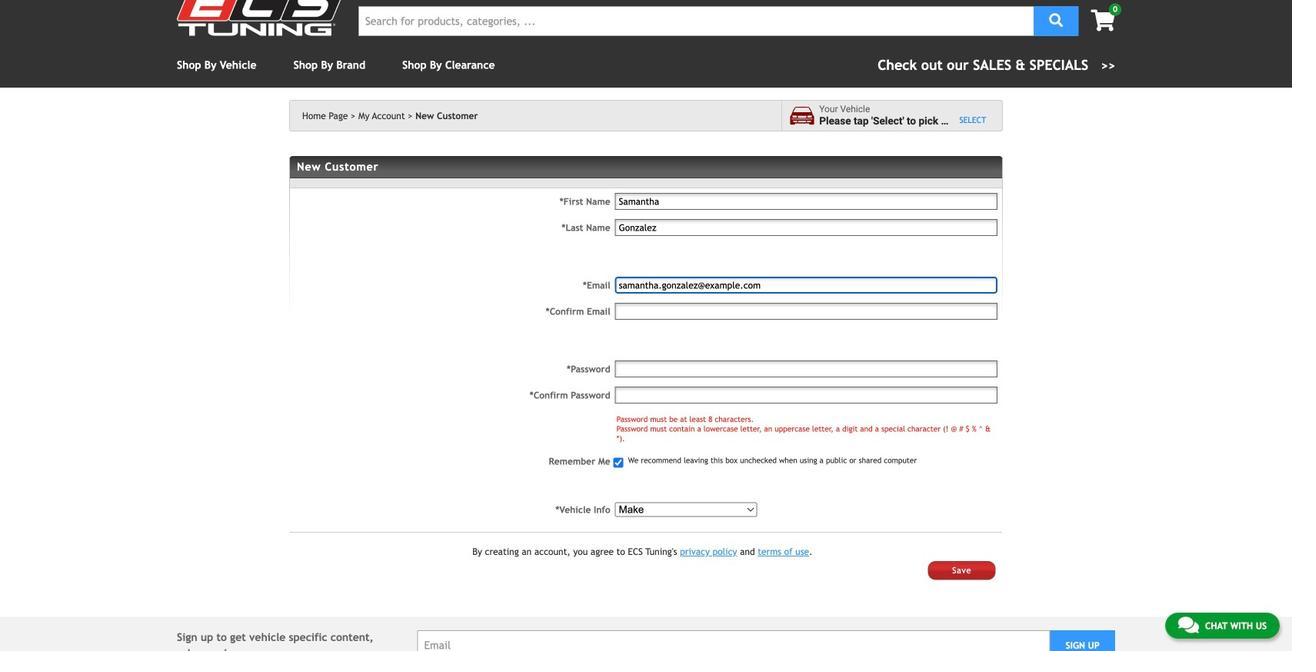 Task type: locate. For each thing, give the bounding box(es) containing it.
None text field
[[615, 193, 998, 210], [615, 219, 998, 236], [615, 277, 998, 294], [615, 193, 998, 210], [615, 219, 998, 236], [615, 277, 998, 294]]

None checkbox
[[614, 458, 624, 468]]

ecs tuning image
[[177, 0, 346, 36]]

None password field
[[615, 361, 998, 378], [615, 387, 998, 404], [615, 361, 998, 378], [615, 387, 998, 404]]

search image
[[1050, 13, 1064, 27]]

None submit
[[929, 562, 996, 580]]

None text field
[[615, 303, 998, 320]]

shopping cart image
[[1092, 10, 1116, 31]]



Task type: vqa. For each thing, say whether or not it's contained in the screenshot.
the '$49+'
no



Task type: describe. For each thing, give the bounding box(es) containing it.
Email email field
[[417, 631, 1051, 652]]

Search text field
[[359, 6, 1034, 36]]



